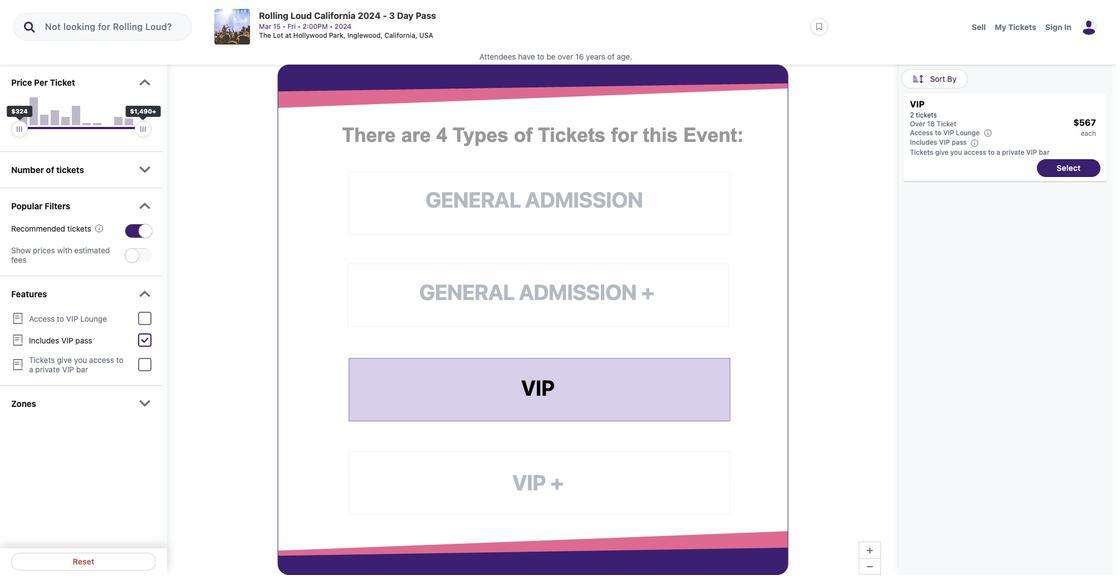 Task type: describe. For each thing, give the bounding box(es) containing it.
sign in link
[[1046, 22, 1072, 32]]

1 vertical spatial tickets give you access to a private vip bar
[[29, 355, 123, 374]]

18
[[927, 120, 935, 128]]

filters
[[45, 201, 70, 211]]

$324
[[11, 108, 28, 115]]

$567 each
[[1074, 118, 1096, 138]]

rolling loud california 2024 - 3 day pass link
[[259, 9, 436, 22]]

reset
[[73, 557, 94, 567]]

by
[[948, 74, 957, 83]]

price
[[11, 77, 32, 87]]

my
[[995, 22, 1007, 32]]

with
[[57, 246, 72, 255]]

1 horizontal spatial give
[[936, 148, 949, 156]]

1 horizontal spatial access
[[964, 148, 987, 156]]

16
[[576, 52, 584, 61]]

the lot at hollywood park link
[[259, 31, 344, 40]]

1 horizontal spatial pass
[[952, 138, 967, 147]]

popular filters
[[11, 201, 70, 211]]

mar
[[259, 22, 271, 31]]

0 vertical spatial of
[[608, 52, 615, 61]]

,
[[344, 31, 346, 40]]

0 horizontal spatial includes
[[29, 336, 59, 345]]

usa
[[419, 31, 433, 40]]

0 vertical spatial bar
[[1039, 148, 1050, 156]]

$1,490+
[[130, 108, 156, 115]]

the
[[259, 31, 271, 40]]

1 horizontal spatial private
[[1002, 148, 1025, 156]]

0 vertical spatial you
[[951, 148, 962, 156]]

3
[[389, 11, 395, 21]]

rolling
[[259, 11, 289, 21]]

recommended
[[11, 224, 65, 233]]

1 horizontal spatial access
[[910, 129, 933, 137]]

rolling loud tickets image
[[214, 9, 250, 45]]

age.
[[617, 52, 632, 61]]

1 vertical spatial lounge
[[80, 314, 107, 323]]

fees
[[11, 255, 26, 265]]

0 vertical spatial lounge
[[956, 129, 980, 137]]

1 vertical spatial includes vip pass
[[29, 336, 92, 345]]

recommended tickets
[[11, 224, 91, 233]]

fri
[[288, 22, 296, 31]]

1 vertical spatial private
[[35, 365, 60, 374]]

price per ticket
[[11, 77, 75, 87]]

sign
[[1046, 22, 1063, 32]]

each
[[1081, 129, 1096, 138]]

1 vertical spatial access to vip lounge
[[29, 314, 107, 323]]

california,
[[385, 31, 418, 40]]

1 horizontal spatial includes
[[910, 138, 938, 147]]

$567
[[1074, 118, 1096, 128]]

attendees have to be over 16 years of age.
[[480, 52, 635, 61]]

loud
[[291, 11, 312, 21]]

select
[[1057, 163, 1081, 172]]

1 horizontal spatial tickets
[[910, 148, 934, 156]]

-
[[383, 11, 387, 21]]

select button
[[1037, 159, 1101, 177]]

3 • from the left
[[330, 22, 333, 31]]

1 • from the left
[[283, 22, 286, 31]]

vip inside vip 2 tickets
[[910, 99, 925, 109]]

attendees
[[480, 52, 516, 61]]

sort by
[[930, 74, 957, 83]]



Task type: locate. For each thing, give the bounding box(es) containing it.
zones
[[11, 399, 36, 409]]

0 horizontal spatial of
[[46, 165, 54, 175]]

tooltip image
[[984, 129, 992, 138], [971, 139, 980, 147]]

in
[[1065, 22, 1072, 32]]

pass
[[416, 11, 436, 21]]

sort by button
[[901, 69, 968, 89]]

2 horizontal spatial •
[[330, 22, 333, 31]]

1 vertical spatial tickets
[[910, 148, 934, 156]]

2 vertical spatial tickets
[[67, 224, 91, 233]]

of
[[608, 52, 615, 61], [46, 165, 54, 175]]

0 horizontal spatial access
[[89, 355, 114, 365]]

1 vertical spatial pass
[[75, 336, 92, 345]]

access to vip lounge down over 18 ticket
[[910, 129, 980, 137]]

1 horizontal spatial 2024
[[358, 11, 381, 21]]

ticket for over 18 ticket
[[937, 120, 957, 128]]

0 horizontal spatial tickets give you access to a private vip bar
[[29, 355, 123, 374]]

reset button
[[11, 553, 156, 571]]

show
[[11, 246, 31, 255]]

give
[[936, 148, 949, 156], [57, 355, 72, 365]]

15
[[273, 22, 281, 31]]

tooltip image for access to vip lounge
[[984, 129, 992, 138]]

lounge
[[956, 129, 980, 137], [80, 314, 107, 323]]

0 horizontal spatial 2024
[[335, 22, 352, 31]]

number
[[11, 165, 44, 175]]

access
[[964, 148, 987, 156], [89, 355, 114, 365]]

at
[[285, 31, 292, 40]]

1 vertical spatial tooltip image
[[971, 139, 980, 147]]

includes down features
[[29, 336, 59, 345]]

pass
[[952, 138, 967, 147], [75, 336, 92, 345]]

sort
[[930, 74, 945, 83]]

1 vertical spatial ticket
[[937, 120, 957, 128]]

number of tickets
[[11, 165, 84, 175]]

inglewood,
[[347, 31, 383, 40]]

bar inside tickets give you access to a private vip bar
[[76, 365, 88, 374]]

1 horizontal spatial bar
[[1039, 148, 1050, 156]]

0 vertical spatial includes
[[910, 138, 938, 147]]

ticket for price per ticket
[[50, 77, 75, 87]]

of left age.
[[608, 52, 615, 61]]

estimated
[[74, 246, 110, 255]]

1 horizontal spatial includes vip pass
[[910, 138, 967, 147]]

vip inside tickets give you access to a private vip bar
[[62, 365, 74, 374]]

access down over
[[910, 129, 933, 137]]

of right the number
[[46, 165, 54, 175]]

includes down over
[[910, 138, 938, 147]]

my tickets
[[995, 22, 1037, 32]]

• right fri in the left of the page
[[298, 22, 301, 31]]

have
[[518, 52, 535, 61]]

0 vertical spatial access
[[964, 148, 987, 156]]

lot
[[273, 31, 283, 40]]

2 vertical spatial tickets
[[29, 355, 55, 365]]

0 horizontal spatial a
[[29, 365, 33, 374]]

0 vertical spatial access to vip lounge
[[910, 129, 980, 137]]

1 horizontal spatial you
[[951, 148, 962, 156]]

1 vertical spatial of
[[46, 165, 54, 175]]

0 horizontal spatial give
[[57, 355, 72, 365]]

0 vertical spatial private
[[1002, 148, 1025, 156]]

bar
[[1039, 148, 1050, 156], [76, 365, 88, 374]]

0 horizontal spatial access to vip lounge
[[29, 314, 107, 323]]

features
[[11, 289, 47, 299]]

0 horizontal spatial ticket
[[50, 77, 75, 87]]

day
[[397, 11, 414, 21]]

vip 2 tickets
[[910, 99, 937, 119]]

to
[[537, 52, 545, 61], [935, 129, 942, 137], [988, 148, 995, 156], [57, 314, 64, 323], [116, 355, 123, 365]]

1 vertical spatial a
[[29, 365, 33, 374]]

0 horizontal spatial bar
[[76, 365, 88, 374]]

tickets give you access to a private vip bar
[[910, 148, 1050, 156], [29, 355, 123, 374]]

over
[[910, 120, 926, 128]]

0 vertical spatial a
[[997, 148, 1001, 156]]

popular
[[11, 201, 43, 211]]

access to vip lounge
[[910, 129, 980, 137], [29, 314, 107, 323]]

over
[[558, 52, 573, 61]]

1 horizontal spatial ticket
[[937, 120, 957, 128]]

0 horizontal spatial you
[[74, 355, 87, 365]]

0 horizontal spatial •
[[283, 22, 286, 31]]

2
[[910, 111, 914, 119]]

show prices with estimated fees
[[11, 246, 110, 265]]

0 horizontal spatial lounge
[[80, 314, 107, 323]]

2024 up ,
[[335, 22, 352, 31]]

access inside tickets give you access to a private vip bar
[[89, 355, 114, 365]]

includes
[[910, 138, 938, 147], [29, 336, 59, 345]]

ticket right the 18
[[937, 120, 957, 128]]

1 vertical spatial 2024
[[335, 22, 352, 31]]

0 vertical spatial tickets give you access to a private vip bar
[[910, 148, 1050, 156]]

0 vertical spatial tickets
[[916, 111, 937, 119]]

ticket right per
[[50, 77, 75, 87]]

Not looking for Rolling Loud? search field
[[36, 13, 189, 40]]

1 horizontal spatial lounge
[[956, 129, 980, 137]]

you
[[951, 148, 962, 156], [74, 355, 87, 365]]

park
[[329, 31, 344, 40]]

1 vertical spatial access
[[29, 314, 55, 323]]

1 horizontal spatial •
[[298, 22, 301, 31]]

rolling loud california 2024 - 3 day pass mar 15 • fri • 2:00pm • 2024 the lot at hollywood park , inglewood, california, usa
[[259, 11, 436, 40]]

vip
[[910, 99, 925, 109], [944, 129, 954, 137], [939, 138, 950, 147], [1027, 148, 1037, 156], [66, 314, 78, 323], [61, 336, 73, 345], [62, 365, 74, 374]]

2:00pm
[[303, 22, 328, 31]]

access down features
[[29, 314, 55, 323]]

0 vertical spatial ticket
[[50, 77, 75, 87]]

0 vertical spatial 2024
[[358, 11, 381, 21]]

hollywood
[[293, 31, 327, 40]]

a
[[997, 148, 1001, 156], [29, 365, 33, 374]]

tickets up estimated
[[67, 224, 91, 233]]

0 horizontal spatial tickets
[[29, 355, 55, 365]]

0 horizontal spatial includes vip pass
[[29, 336, 92, 345]]

my tickets link
[[995, 22, 1037, 32]]

private
[[1002, 148, 1025, 156], [35, 365, 60, 374]]

tickets up the "filters"
[[56, 165, 84, 175]]

2 • from the left
[[298, 22, 301, 31]]

tickets
[[1009, 22, 1037, 32], [910, 148, 934, 156], [29, 355, 55, 365]]

tickets for vip 2 tickets
[[916, 111, 937, 119]]

includes vip pass
[[910, 138, 967, 147], [29, 336, 92, 345]]

sell link
[[972, 22, 986, 32]]

california
[[314, 11, 356, 21]]

0 vertical spatial give
[[936, 148, 949, 156]]

0 horizontal spatial access
[[29, 314, 55, 323]]

tickets right the my
[[1009, 22, 1037, 32]]

0 vertical spatial pass
[[952, 138, 967, 147]]

tickets for number of tickets
[[56, 165, 84, 175]]

ticket
[[50, 77, 75, 87], [937, 120, 957, 128]]

0 vertical spatial includes vip pass
[[910, 138, 967, 147]]

tickets
[[916, 111, 937, 119], [56, 165, 84, 175], [67, 224, 91, 233]]

• right 15
[[283, 22, 286, 31]]

0 horizontal spatial pass
[[75, 336, 92, 345]]

• up park
[[330, 22, 333, 31]]

over 18 ticket
[[910, 120, 957, 128]]

be
[[547, 52, 556, 61]]

0 vertical spatial tickets
[[1009, 22, 1037, 32]]

1 horizontal spatial tickets give you access to a private vip bar
[[910, 148, 1050, 156]]

tickets up the 18
[[916, 111, 937, 119]]

prices
[[33, 246, 55, 255]]

sign in
[[1046, 22, 1072, 32]]

0 vertical spatial tooltip image
[[984, 129, 992, 138]]

0 horizontal spatial tooltip image
[[971, 139, 980, 147]]

1 vertical spatial you
[[74, 355, 87, 365]]

1 horizontal spatial access to vip lounge
[[910, 129, 980, 137]]

years
[[586, 52, 606, 61]]

0 horizontal spatial private
[[35, 365, 60, 374]]

2024
[[358, 11, 381, 21], [335, 22, 352, 31]]

tooltip image for includes vip pass
[[971, 139, 980, 147]]

tickets inside vip 2 tickets
[[916, 111, 937, 119]]

1 horizontal spatial a
[[997, 148, 1001, 156]]

0 vertical spatial access
[[910, 129, 933, 137]]

per
[[34, 77, 48, 87]]

access to vip lounge down features
[[29, 314, 107, 323]]

•
[[283, 22, 286, 31], [298, 22, 301, 31], [330, 22, 333, 31]]

tickets up 'zones'
[[29, 355, 55, 365]]

1 horizontal spatial of
[[608, 52, 615, 61]]

1 vertical spatial give
[[57, 355, 72, 365]]

tickets down over
[[910, 148, 934, 156]]

1 vertical spatial access
[[89, 355, 114, 365]]

access
[[910, 129, 933, 137], [29, 314, 55, 323]]

2 horizontal spatial tickets
[[1009, 22, 1037, 32]]

1 vertical spatial includes
[[29, 336, 59, 345]]

sell
[[972, 22, 986, 32]]

1 horizontal spatial tooltip image
[[984, 129, 992, 138]]

1 vertical spatial bar
[[76, 365, 88, 374]]

1 vertical spatial tickets
[[56, 165, 84, 175]]

2024 left -
[[358, 11, 381, 21]]



Task type: vqa. For each thing, say whether or not it's contained in the screenshot.
$567
yes



